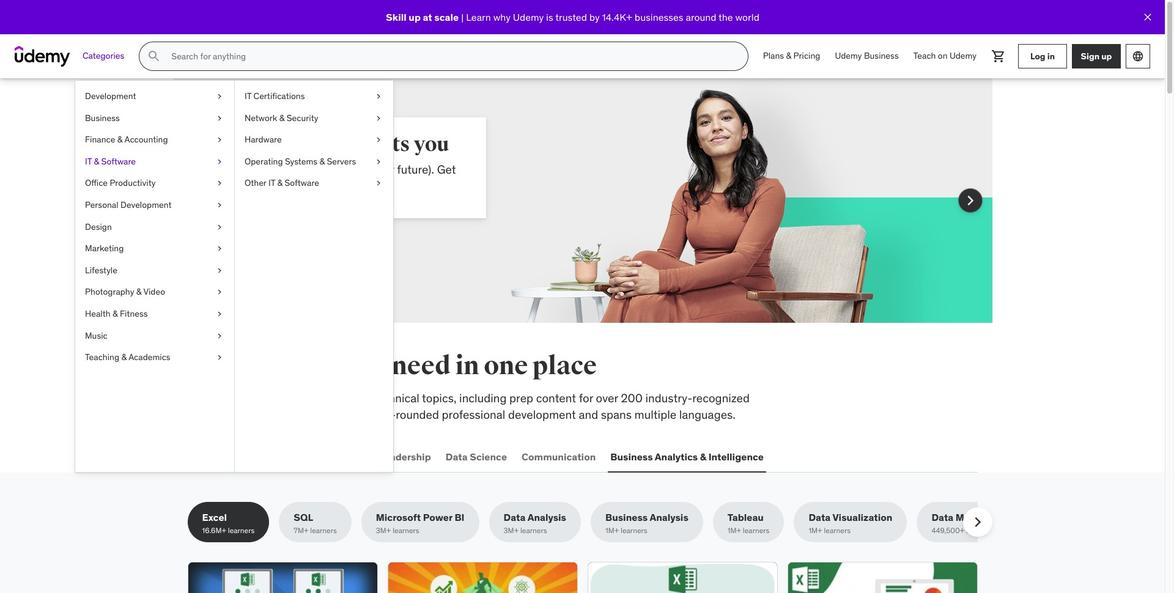 Task type: locate. For each thing, give the bounding box(es) containing it.
1 3m+ from the left
[[376, 526, 391, 535]]

microsoft
[[376, 511, 421, 524]]

sql
[[294, 511, 313, 524]]

leadership
[[379, 451, 431, 463]]

udemy left "is"
[[513, 11, 544, 23]]

3 1m+ from the left
[[809, 526, 822, 535]]

teaching & academics
[[85, 352, 170, 363]]

skills up supports
[[331, 391, 357, 406]]

you
[[414, 132, 449, 157], [343, 350, 387, 382]]

office productivity
[[85, 178, 156, 189]]

udemy image
[[15, 46, 70, 67]]

learners inside sql 7m+ learners
[[310, 526, 337, 535]]

2 horizontal spatial 1m+
[[809, 526, 822, 535]]

1 your from the left
[[279, 162, 301, 177]]

2 vertical spatial it
[[268, 178, 275, 189]]

& left us.
[[277, 178, 283, 189]]

and
[[579, 407, 598, 422]]

in right log
[[1048, 51, 1055, 62]]

on
[[938, 50, 948, 61]]

& right "analytics"
[[700, 451, 707, 463]]

2 vertical spatial development
[[213, 451, 276, 463]]

xsmall image inside marketing link
[[215, 243, 224, 255]]

0 horizontal spatial the
[[228, 350, 267, 382]]

data inside data visualization 1m+ learners
[[809, 511, 831, 524]]

& right 'finance'
[[117, 134, 123, 145]]

covering critical workplace skills to technical topics, including prep content for over 200 industry-recognized certifications, our catalog supports well-rounded professional development and spans multiple languages.
[[187, 391, 750, 422]]

business analytics & intelligence button
[[608, 442, 766, 472]]

1 vertical spatial software
[[285, 178, 319, 189]]

technical
[[372, 391, 420, 406]]

2 1m+ from the left
[[728, 526, 741, 535]]

1 horizontal spatial analysis
[[650, 511, 689, 524]]

& up office
[[94, 156, 99, 167]]

1 vertical spatial for
[[579, 391, 593, 406]]

the up the critical
[[228, 350, 267, 382]]

teach on udemy
[[914, 50, 977, 61]]

1m+ inside tableau 1m+ learners
[[728, 526, 741, 535]]

learners inside data visualization 1m+ learners
[[824, 526, 851, 535]]

&
[[786, 50, 792, 61], [279, 112, 285, 123], [117, 134, 123, 145], [94, 156, 99, 167], [320, 156, 325, 167], [277, 178, 283, 189], [136, 286, 142, 297], [112, 308, 118, 319], [121, 352, 127, 363], [700, 451, 707, 463]]

xsmall image inside operating systems & servers link
[[374, 156, 384, 168]]

pricing
[[794, 50, 821, 61]]

log in
[[1031, 51, 1055, 62]]

3m+
[[376, 526, 391, 535], [504, 526, 519, 535]]

academics
[[129, 352, 170, 363]]

you up the get
[[414, 132, 449, 157]]

development down the categories dropdown button at left top
[[85, 91, 136, 102]]

16.6m+
[[202, 526, 226, 535]]

well-
[[371, 407, 396, 422]]

other it & software
[[245, 178, 319, 189]]

data for data science
[[446, 451, 468, 463]]

analysis inside business analysis 1m+ learners
[[650, 511, 689, 524]]

xsmall image inside finance & accounting link
[[215, 134, 224, 146]]

1 vertical spatial next image
[[968, 513, 988, 532]]

xsmall image inside business link
[[215, 112, 224, 124]]

0 vertical spatial you
[[414, 132, 449, 157]]

xsmall image
[[374, 91, 384, 103], [374, 112, 384, 124], [374, 156, 384, 168], [374, 178, 384, 190], [215, 199, 224, 211], [215, 330, 224, 342], [215, 352, 224, 364]]

topic filters element
[[187, 502, 1014, 543]]

& for fitness
[[112, 308, 118, 319]]

it
[[245, 91, 252, 102], [85, 156, 92, 167], [268, 178, 275, 189]]

1 horizontal spatial udemy
[[835, 50, 862, 61]]

& right the teaching on the bottom of page
[[121, 352, 127, 363]]

0 horizontal spatial it
[[85, 156, 92, 167]]

your right (and
[[372, 162, 394, 177]]

& for pricing
[[786, 50, 792, 61]]

finance & accounting
[[85, 134, 168, 145]]

& left security
[[279, 112, 285, 123]]

0 horizontal spatial analysis
[[528, 511, 566, 524]]

you for gets
[[414, 132, 449, 157]]

xsmall image inside health & fitness link
[[215, 308, 224, 320]]

next image for topic filters element
[[968, 513, 988, 532]]

analysis for data analysis
[[528, 511, 566, 524]]

1 1m+ from the left
[[606, 526, 619, 535]]

data left visualization
[[809, 511, 831, 524]]

1 analysis from the left
[[528, 511, 566, 524]]

up left at
[[409, 11, 421, 23]]

in up including
[[455, 350, 479, 382]]

for up and
[[579, 391, 593, 406]]

you for skills
[[343, 350, 387, 382]]

finance & accounting link
[[75, 129, 234, 151]]

4 learners from the left
[[521, 526, 547, 535]]

1 horizontal spatial software
[[285, 178, 319, 189]]

1 horizontal spatial for
[[579, 391, 593, 406]]

data for data modeling 449,500+ learners
[[932, 511, 954, 524]]

& right health
[[112, 308, 118, 319]]

learners inside microsoft power bi 3m+ learners
[[393, 526, 419, 535]]

including
[[459, 391, 507, 406]]

xsmall image for hardware
[[374, 134, 384, 146]]

at
[[423, 11, 432, 23]]

present
[[304, 162, 344, 177]]

0 horizontal spatial up
[[409, 11, 421, 23]]

it up office
[[85, 156, 92, 167]]

learners inside 'excel 16.6m+ learners'
[[228, 526, 255, 535]]

learners inside tableau 1m+ learners
[[743, 526, 770, 535]]

0 horizontal spatial for
[[262, 162, 276, 177]]

trusted
[[556, 11, 587, 23]]

2 analysis from the left
[[650, 511, 689, 524]]

development for personal
[[120, 199, 172, 210]]

other
[[245, 178, 266, 189]]

1 vertical spatial up
[[1102, 51, 1112, 62]]

data inside data modeling 449,500+ learners
[[932, 511, 954, 524]]

the left world
[[719, 11, 733, 23]]

xsmall image inside music link
[[215, 330, 224, 342]]

businesses
[[635, 11, 684, 23]]

power
[[423, 511, 453, 524]]

you inside learning that gets you skills for your present (and your future). get started with us.
[[414, 132, 449, 157]]

0 horizontal spatial you
[[343, 350, 387, 382]]

data visualization 1m+ learners
[[809, 511, 893, 535]]

2 3m+ from the left
[[504, 526, 519, 535]]

next image
[[961, 191, 980, 210], [968, 513, 988, 532]]

next image inside topic filters element
[[968, 513, 988, 532]]

software up office productivity
[[101, 156, 136, 167]]

development right web
[[213, 451, 276, 463]]

udemy right "pricing"
[[835, 50, 862, 61]]

xsmall image inside office productivity link
[[215, 178, 224, 190]]

0 horizontal spatial software
[[101, 156, 136, 167]]

0 vertical spatial software
[[101, 156, 136, 167]]

xsmall image inside hardware link
[[374, 134, 384, 146]]

(and
[[347, 162, 369, 177]]

analysis for business analysis
[[650, 511, 689, 524]]

covering
[[187, 391, 234, 406]]

xsmall image for it & software
[[215, 156, 224, 168]]

skills up workplace
[[272, 350, 338, 382]]

you up the to
[[343, 350, 387, 382]]

business for business analysis 1m+ learners
[[606, 511, 648, 524]]

development down office productivity link
[[120, 199, 172, 210]]

all
[[187, 350, 224, 382]]

0 horizontal spatial 1m+
[[606, 526, 619, 535]]

0 vertical spatial up
[[409, 11, 421, 23]]

& for accounting
[[117, 134, 123, 145]]

lifestyle
[[85, 265, 117, 276]]

development
[[85, 91, 136, 102], [120, 199, 172, 210], [213, 451, 276, 463]]

office
[[85, 178, 108, 189]]

learners inside data modeling 449,500+ learners
[[966, 526, 993, 535]]

web
[[190, 451, 211, 463]]

analysis
[[528, 511, 566, 524], [650, 511, 689, 524]]

rounded
[[396, 407, 439, 422]]

software
[[101, 156, 136, 167], [285, 178, 319, 189]]

xsmall image inside development link
[[215, 91, 224, 103]]

your up other it & software at top left
[[279, 162, 301, 177]]

1 horizontal spatial up
[[1102, 51, 1112, 62]]

why
[[493, 11, 511, 23]]

0 vertical spatial for
[[262, 162, 276, 177]]

& for security
[[279, 112, 285, 123]]

data right bi
[[504, 511, 526, 524]]

xsmall image for it certifications
[[374, 91, 384, 103]]

0 vertical spatial it
[[245, 91, 252, 102]]

is
[[546, 11, 553, 23]]

2 learners from the left
[[310, 526, 337, 535]]

xsmall image inside other it & software link
[[374, 178, 384, 190]]

finance
[[85, 134, 115, 145]]

music
[[85, 330, 108, 341]]

business inside business analysis 1m+ learners
[[606, 511, 648, 524]]

xsmall image inside 'network & security' link
[[374, 112, 384, 124]]

content
[[536, 391, 576, 406]]

0 vertical spatial skills
[[272, 350, 338, 382]]

shopping cart with 0 items image
[[992, 49, 1006, 64]]

& left video at the left of page
[[136, 286, 142, 297]]

intelligence
[[709, 451, 764, 463]]

1 vertical spatial you
[[343, 350, 387, 382]]

security
[[287, 112, 318, 123]]

1 vertical spatial in
[[455, 350, 479, 382]]

xsmall image inside teaching & academics link
[[215, 352, 224, 364]]

0 horizontal spatial in
[[455, 350, 479, 382]]

photography
[[85, 286, 134, 297]]

xsmall image inside lifestyle link
[[215, 265, 224, 277]]

0 horizontal spatial 3m+
[[376, 526, 391, 535]]

software down "systems"
[[285, 178, 319, 189]]

data up 449,500+
[[932, 511, 954, 524]]

xsmall image for teaching & academics
[[215, 352, 224, 364]]

skill up at scale | learn why udemy is trusted by 14.4k+ businesses around the world
[[386, 11, 760, 23]]

xsmall image inside design link
[[215, 221, 224, 233]]

learners inside business analysis 1m+ learners
[[621, 526, 648, 535]]

choose a language image
[[1132, 50, 1144, 62]]

for inside covering critical workplace skills to technical topics, including prep content for over 200 industry-recognized certifications, our catalog supports well-rounded professional development and spans multiple languages.
[[579, 391, 593, 406]]

music link
[[75, 325, 234, 347]]

udemy right on
[[950, 50, 977, 61]]

1 horizontal spatial your
[[372, 162, 394, 177]]

xsmall image
[[215, 91, 224, 103], [215, 112, 224, 124], [215, 134, 224, 146], [374, 134, 384, 146], [215, 156, 224, 168], [215, 178, 224, 190], [215, 221, 224, 233], [215, 243, 224, 255], [215, 265, 224, 277], [215, 286, 224, 298], [215, 308, 224, 320]]

tableau 1m+ learners
[[728, 511, 770, 535]]

industry-
[[646, 391, 693, 406]]

learners
[[228, 526, 255, 535], [310, 526, 337, 535], [393, 526, 419, 535], [521, 526, 547, 535], [621, 526, 648, 535], [743, 526, 770, 535], [824, 526, 851, 535], [966, 526, 993, 535]]

xsmall image for other it & software
[[374, 178, 384, 190]]

it & software link
[[75, 151, 234, 173]]

xsmall image inside it & software link
[[215, 156, 224, 168]]

video
[[143, 286, 165, 297]]

7 learners from the left
[[824, 526, 851, 535]]

business inside button
[[611, 451, 653, 463]]

xsmall image inside personal development link
[[215, 199, 224, 211]]

1 horizontal spatial it
[[245, 91, 252, 102]]

1 horizontal spatial the
[[719, 11, 733, 23]]

next image inside carousel element
[[961, 191, 980, 210]]

1m+ inside business analysis 1m+ learners
[[606, 526, 619, 535]]

xsmall image inside it certifications link
[[374, 91, 384, 103]]

1 vertical spatial it
[[85, 156, 92, 167]]

1 horizontal spatial you
[[414, 132, 449, 157]]

1m+ inside data visualization 1m+ learners
[[809, 526, 822, 535]]

learning
[[232, 132, 321, 157]]

1 vertical spatial development
[[120, 199, 172, 210]]

systems
[[285, 156, 318, 167]]

3 learners from the left
[[393, 526, 419, 535]]

gets
[[369, 132, 410, 157]]

for up other it & software at top left
[[262, 162, 276, 177]]

1 horizontal spatial 1m+
[[728, 526, 741, 535]]

xsmall image for photography & video
[[215, 286, 224, 298]]

1 learners from the left
[[228, 526, 255, 535]]

analysis inside data analysis 3m+ learners
[[528, 511, 566, 524]]

your
[[279, 162, 301, 177], [372, 162, 394, 177]]

& right the plans
[[786, 50, 792, 61]]

8 learners from the left
[[966, 526, 993, 535]]

skill
[[386, 11, 407, 23]]

5 learners from the left
[[621, 526, 648, 535]]

xsmall image inside photography & video link
[[215, 286, 224, 298]]

us.
[[296, 178, 311, 193]]

1m+ for business analysis
[[606, 526, 619, 535]]

data inside data analysis 3m+ learners
[[504, 511, 526, 524]]

1 horizontal spatial 3m+
[[504, 526, 519, 535]]

data inside button
[[446, 451, 468, 463]]

0 vertical spatial development
[[85, 91, 136, 102]]

xsmall image for music
[[215, 330, 224, 342]]

1 horizontal spatial in
[[1048, 51, 1055, 62]]

up right sign
[[1102, 51, 1112, 62]]

next image for carousel element
[[961, 191, 980, 210]]

xsmall image for design
[[215, 221, 224, 233]]

0 vertical spatial next image
[[961, 191, 980, 210]]

our
[[261, 407, 278, 422]]

world
[[736, 11, 760, 23]]

up
[[409, 11, 421, 23], [1102, 51, 1112, 62]]

it up network
[[245, 91, 252, 102]]

up for skill
[[409, 11, 421, 23]]

2 horizontal spatial it
[[268, 178, 275, 189]]

0 vertical spatial in
[[1048, 51, 1055, 62]]

1m+
[[606, 526, 619, 535], [728, 526, 741, 535], [809, 526, 822, 535]]

development inside button
[[213, 451, 276, 463]]

it right other
[[268, 178, 275, 189]]

servers
[[327, 156, 356, 167]]

by
[[590, 11, 600, 23]]

6 learners from the left
[[743, 526, 770, 535]]

modeling
[[956, 511, 1000, 524]]

0 horizontal spatial your
[[279, 162, 301, 177]]

1 vertical spatial skills
[[331, 391, 357, 406]]

topics,
[[422, 391, 457, 406]]

business
[[864, 50, 899, 61], [85, 112, 120, 123], [611, 451, 653, 463], [606, 511, 648, 524]]

0 vertical spatial the
[[719, 11, 733, 23]]

the
[[719, 11, 733, 23], [228, 350, 267, 382]]

data left science
[[446, 451, 468, 463]]

xsmall image for lifestyle
[[215, 265, 224, 277]]

all the skills you need in one place
[[187, 350, 597, 382]]

business for business analytics & intelligence
[[611, 451, 653, 463]]



Task type: describe. For each thing, give the bounding box(es) containing it.
& for academics
[[121, 352, 127, 363]]

up for sign
[[1102, 51, 1112, 62]]

one
[[484, 350, 528, 382]]

web development
[[190, 451, 276, 463]]

udemy business link
[[828, 42, 906, 71]]

development for web
[[213, 451, 276, 463]]

sign up
[[1081, 51, 1112, 62]]

learn
[[466, 11, 491, 23]]

operating
[[245, 156, 283, 167]]

excel
[[202, 511, 227, 524]]

plans & pricing link
[[756, 42, 828, 71]]

in inside 'link'
[[1048, 51, 1055, 62]]

marketing link
[[75, 238, 234, 260]]

sign
[[1081, 51, 1100, 62]]

data for data analysis 3m+ learners
[[504, 511, 526, 524]]

1m+ for data visualization
[[809, 526, 822, 535]]

& inside button
[[700, 451, 707, 463]]

get
[[437, 162, 456, 177]]

place
[[533, 350, 597, 382]]

bi
[[455, 511, 465, 524]]

it certifications link
[[235, 86, 393, 107]]

photography & video
[[85, 286, 165, 297]]

plans & pricing
[[763, 50, 821, 61]]

0 horizontal spatial udemy
[[513, 11, 544, 23]]

multiple
[[635, 407, 677, 422]]

xsmall image for finance & accounting
[[215, 134, 224, 146]]

design link
[[75, 216, 234, 238]]

teaching & academics link
[[75, 347, 234, 369]]

office productivity link
[[75, 173, 234, 194]]

14.4k+
[[602, 11, 632, 23]]

for inside learning that gets you skills for your present (and your future). get started with us.
[[262, 162, 276, 177]]

health & fitness
[[85, 308, 148, 319]]

over
[[596, 391, 618, 406]]

data science
[[446, 451, 507, 463]]

learners inside data analysis 3m+ learners
[[521, 526, 547, 535]]

xsmall image for network & security
[[374, 112, 384, 124]]

449,500+
[[932, 526, 965, 535]]

excel 16.6m+ learners
[[202, 511, 255, 535]]

health & fitness link
[[75, 303, 234, 325]]

visualization
[[833, 511, 893, 524]]

leadership button
[[377, 442, 434, 472]]

languages.
[[679, 407, 736, 422]]

2 your from the left
[[372, 162, 394, 177]]

Search for anything text field
[[169, 46, 733, 67]]

|
[[461, 11, 464, 23]]

prep
[[510, 391, 533, 406]]

lifestyle link
[[75, 260, 234, 282]]

it & software
[[85, 156, 136, 167]]

web development button
[[187, 442, 278, 472]]

business for business
[[85, 112, 120, 123]]

software inside other it & software link
[[285, 178, 319, 189]]

analytics
[[655, 451, 698, 463]]

software inside it & software link
[[101, 156, 136, 167]]

photography & video link
[[75, 282, 234, 303]]

teach on udemy link
[[906, 42, 984, 71]]

xsmall image for personal development
[[215, 199, 224, 211]]

learning that gets you skills for your present (and your future). get started with us.
[[232, 132, 456, 193]]

xsmall image for marketing
[[215, 243, 224, 255]]

xsmall image for health & fitness
[[215, 308, 224, 320]]

tableau
[[728, 511, 764, 524]]

data for data visualization 1m+ learners
[[809, 511, 831, 524]]

hardware
[[245, 134, 282, 145]]

teaching
[[85, 352, 119, 363]]

fitness
[[120, 308, 148, 319]]

operating systems & servers link
[[235, 151, 393, 173]]

7m+
[[294, 526, 308, 535]]

xsmall image for business
[[215, 112, 224, 124]]

network
[[245, 112, 277, 123]]

submit search image
[[147, 49, 162, 64]]

supports
[[322, 407, 368, 422]]

xsmall image for office productivity
[[215, 178, 224, 190]]

xsmall image for development
[[215, 91, 224, 103]]

it for it certifications
[[245, 91, 252, 102]]

microsoft power bi 3m+ learners
[[376, 511, 465, 535]]

1 vertical spatial the
[[228, 350, 267, 382]]

& for software
[[94, 156, 99, 167]]

& for video
[[136, 286, 142, 297]]

professional
[[442, 407, 505, 422]]

skills inside covering critical workplace skills to technical topics, including prep content for over 200 industry-recognized certifications, our catalog supports well-rounded professional development and spans multiple languages.
[[331, 391, 357, 406]]

network & security
[[245, 112, 318, 123]]

sign up link
[[1072, 44, 1121, 69]]

xsmall image for operating systems & servers
[[374, 156, 384, 168]]

business link
[[75, 107, 234, 129]]

design
[[85, 221, 112, 232]]

log in link
[[1018, 44, 1067, 69]]

scale
[[435, 11, 459, 23]]

log
[[1031, 51, 1046, 62]]

workplace
[[274, 391, 328, 406]]

it for it & software
[[85, 156, 92, 167]]

data analysis 3m+ learners
[[504, 511, 566, 535]]

other it & software link
[[235, 173, 393, 194]]

close image
[[1142, 11, 1154, 23]]

around
[[686, 11, 717, 23]]

& left servers
[[320, 156, 325, 167]]

health
[[85, 308, 110, 319]]

business analysis 1m+ learners
[[606, 511, 689, 535]]

communication
[[522, 451, 596, 463]]

3m+ inside data analysis 3m+ learners
[[504, 526, 519, 535]]

categories button
[[75, 42, 132, 71]]

3m+ inside microsoft power bi 3m+ learners
[[376, 526, 391, 535]]

need
[[392, 350, 451, 382]]

communication button
[[519, 442, 598, 472]]

productivity
[[110, 178, 156, 189]]

2 horizontal spatial udemy
[[950, 50, 977, 61]]

carousel element
[[173, 78, 992, 352]]

development link
[[75, 86, 234, 107]]



Task type: vqa. For each thing, say whether or not it's contained in the screenshot.


